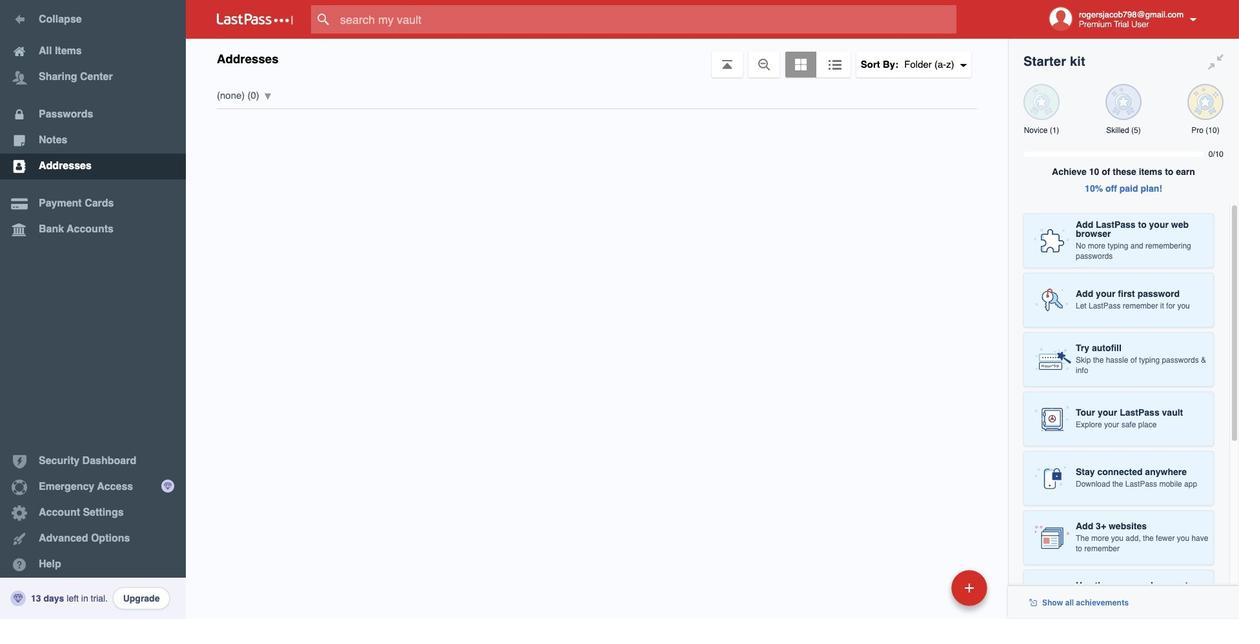 Task type: describe. For each thing, give the bounding box(es) containing it.
new item element
[[863, 570, 992, 606]]

new item navigation
[[863, 566, 996, 619]]

search my vault text field
[[311, 5, 982, 34]]

main navigation navigation
[[0, 0, 186, 619]]



Task type: vqa. For each thing, say whether or not it's contained in the screenshot.
DIALOG
no



Task type: locate. For each thing, give the bounding box(es) containing it.
vault options navigation
[[186, 39, 1009, 77]]

lastpass image
[[217, 14, 293, 25]]

Search search field
[[311, 5, 982, 34]]



